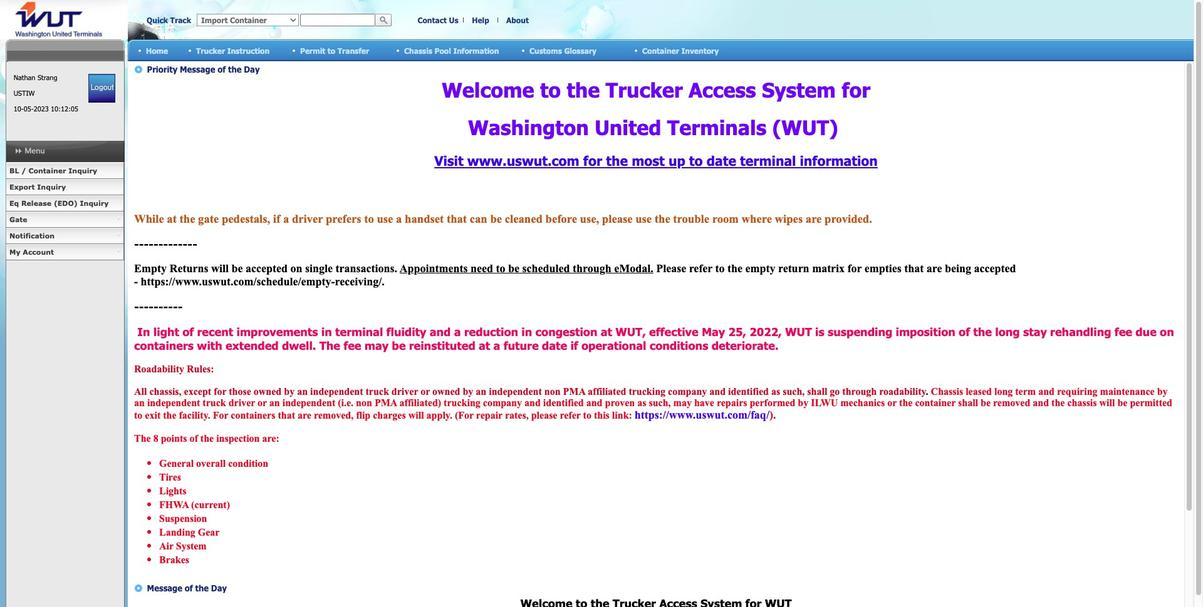 Task type: describe. For each thing, give the bounding box(es) containing it.
pool
[[435, 46, 451, 55]]

transfer
[[338, 46, 369, 55]]

chassis
[[404, 46, 432, 55]]

permit
[[300, 46, 325, 55]]

trucker instruction
[[196, 46, 270, 55]]

to
[[328, 46, 335, 55]]

export inquiry
[[9, 183, 66, 191]]

about
[[506, 16, 529, 24]]

eq
[[9, 199, 19, 207]]

contact
[[418, 16, 447, 24]]

my account link
[[6, 244, 124, 261]]

05-
[[24, 105, 34, 113]]

help
[[472, 16, 489, 24]]

bl
[[9, 167, 19, 175]]

information
[[453, 46, 499, 55]]

nathan strang
[[14, 73, 57, 81]]

instruction
[[227, 46, 270, 55]]

gate
[[9, 216, 27, 224]]

inquiry for (edo)
[[80, 199, 109, 207]]

bl / container inquiry link
[[6, 163, 124, 179]]

chassis pool information
[[404, 46, 499, 55]]

about link
[[506, 16, 529, 24]]

contact us
[[418, 16, 458, 24]]

container inventory
[[642, 46, 719, 55]]

1 vertical spatial container
[[29, 167, 66, 175]]

contact us link
[[418, 16, 458, 24]]

inquiry for container
[[69, 167, 97, 175]]

inventory
[[682, 46, 719, 55]]

nathan
[[14, 73, 35, 81]]

home
[[146, 46, 168, 55]]

0 vertical spatial container
[[642, 46, 679, 55]]

my
[[9, 248, 20, 256]]

/
[[21, 167, 26, 175]]



Task type: vqa. For each thing, say whether or not it's contained in the screenshot.
Eq Release (Edo) Inquiry
yes



Task type: locate. For each thing, give the bounding box(es) containing it.
my account
[[9, 248, 54, 256]]

customs glossary
[[530, 46, 597, 55]]

2 vertical spatial inquiry
[[80, 199, 109, 207]]

track
[[170, 16, 191, 24]]

10-05-2023 10:12:05
[[14, 105, 78, 113]]

0 horizontal spatial container
[[29, 167, 66, 175]]

inquiry down bl / container inquiry
[[37, 183, 66, 191]]

glossary
[[564, 46, 597, 55]]

10:12:05
[[51, 105, 78, 113]]

export inquiry link
[[6, 179, 124, 196]]

inquiry right (edo)
[[80, 199, 109, 207]]

1 vertical spatial inquiry
[[37, 183, 66, 191]]

login image
[[89, 74, 115, 103]]

container left inventory
[[642, 46, 679, 55]]

export
[[9, 183, 35, 191]]

customs
[[530, 46, 562, 55]]

10-
[[14, 105, 24, 113]]

0 vertical spatial inquiry
[[69, 167, 97, 175]]

notification link
[[6, 228, 124, 244]]

help link
[[472, 16, 489, 24]]

release
[[21, 199, 51, 207]]

None text field
[[300, 14, 375, 26]]

account
[[23, 248, 54, 256]]

permit to transfer
[[300, 46, 369, 55]]

container
[[642, 46, 679, 55], [29, 167, 66, 175]]

eq release (edo) inquiry
[[9, 199, 109, 207]]

strang
[[38, 73, 57, 81]]

bl / container inquiry
[[9, 167, 97, 175]]

us
[[449, 16, 458, 24]]

container up export inquiry
[[29, 167, 66, 175]]

notification
[[9, 232, 55, 240]]

inquiry
[[69, 167, 97, 175], [37, 183, 66, 191], [80, 199, 109, 207]]

quick
[[147, 16, 168, 24]]

(edo)
[[54, 199, 78, 207]]

gate link
[[6, 212, 124, 228]]

trucker
[[196, 46, 225, 55]]

ustiw
[[14, 89, 35, 97]]

2023
[[34, 105, 49, 113]]

inquiry up export inquiry link
[[69, 167, 97, 175]]

quick track
[[147, 16, 191, 24]]

1 horizontal spatial container
[[642, 46, 679, 55]]

eq release (edo) inquiry link
[[6, 196, 124, 212]]



